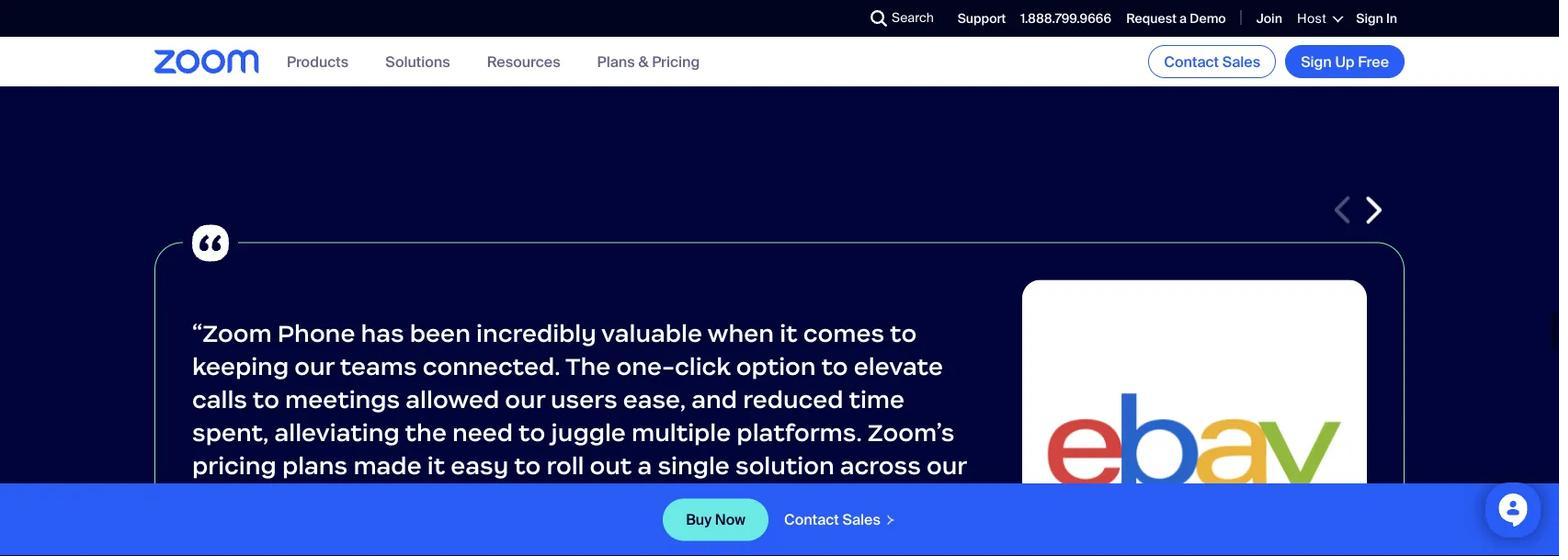 Task type: locate. For each thing, give the bounding box(es) containing it.
sign for sign up free
[[1301, 52, 1332, 71]]

out
[[590, 451, 632, 481]]

1 vertical spatial contact
[[784, 510, 839, 529]]

now
[[715, 510, 746, 530]]

0 vertical spatial the
[[405, 418, 447, 448]]

comes
[[803, 319, 884, 348]]

1 horizontal spatial our
[[505, 385, 545, 415]]

1 horizontal spatial sign
[[1356, 10, 1383, 27]]

search
[[892, 9, 934, 26]]

allowed
[[406, 385, 499, 415]]

click
[[675, 352, 731, 382]]

0 vertical spatial contact sales link
[[1148, 45, 1276, 78]]

next slide image
[[1366, 197, 1382, 224]]

0 vertical spatial sign
[[1356, 10, 1383, 27]]

0 horizontal spatial contact sales link
[[769, 510, 896, 530]]

contact down solution
[[784, 510, 839, 529]]

0 vertical spatial sales
[[1222, 52, 1261, 71]]

0 horizontal spatial sales
[[842, 510, 881, 529]]

across
[[840, 451, 921, 481]]

contact
[[1164, 52, 1219, 71], [784, 510, 839, 529]]

it
[[780, 319, 798, 348], [427, 451, 445, 481]]

sign left up
[[1301, 52, 1332, 71]]

contact sales link down demo
[[1148, 45, 1276, 78]]

contact sales link down solution
[[769, 510, 896, 530]]

zoom's
[[868, 418, 955, 448]]

contact sales down demo
[[1164, 52, 1261, 71]]

0 horizontal spatial our
[[294, 352, 334, 382]]

0 horizontal spatial a
[[638, 451, 652, 481]]

1 vertical spatial a
[[638, 451, 652, 481]]

our down zoom's
[[927, 451, 967, 481]]

contact sales down solution
[[784, 510, 881, 529]]

contact sales for contact sales link to the right
[[1164, 52, 1261, 71]]

roll
[[546, 451, 584, 481]]

0 horizontal spatial contact
[[784, 510, 839, 529]]

request
[[1126, 10, 1177, 27]]

contact down the request a demo link
[[1164, 52, 1219, 71]]

sign
[[1356, 10, 1383, 27], [1301, 52, 1332, 71]]

solution
[[735, 451, 834, 481]]

solutions button
[[385, 52, 450, 71]]

sign in
[[1356, 10, 1397, 27]]

ease,
[[623, 385, 686, 415]]

teams
[[340, 352, 417, 382]]

offices
[[192, 484, 273, 514]]

sign up free
[[1301, 52, 1389, 71]]

the down made
[[370, 484, 411, 514]]

world."
[[417, 484, 498, 514]]

sales
[[1222, 52, 1261, 71], [842, 510, 881, 529]]

1 horizontal spatial sales
[[1222, 52, 1261, 71]]

contact sales
[[1164, 52, 1261, 71], [784, 510, 881, 529]]

the
[[405, 418, 447, 448], [370, 484, 411, 514]]

contact sales for contact sales link to the bottom
[[784, 510, 881, 529]]

2 horizontal spatial our
[[927, 451, 967, 481]]

1.888.799.9666
[[1021, 10, 1112, 27]]

testimonial icon image
[[183, 216, 238, 271]]

it up world."
[[427, 451, 445, 481]]

the down allowed at the left bottom of page
[[405, 418, 447, 448]]

sign up free link
[[1285, 45, 1405, 78]]

join
[[1256, 10, 1282, 27]]

0 horizontal spatial contact sales
[[784, 510, 881, 529]]

1 vertical spatial contact sales
[[784, 510, 881, 529]]

support link
[[958, 10, 1006, 27]]

incredibly
[[476, 319, 596, 348]]

0 vertical spatial contact sales
[[1164, 52, 1261, 71]]

elevate
[[854, 352, 943, 382]]

1 horizontal spatial contact sales link
[[1148, 45, 1276, 78]]

sign left in
[[1356, 10, 1383, 27]]

contact sales link
[[1148, 45, 1276, 78], [769, 510, 896, 530]]

one-
[[616, 352, 675, 382]]

1 horizontal spatial it
[[780, 319, 798, 348]]

1 vertical spatial sales
[[842, 510, 881, 529]]

pricing
[[192, 451, 277, 481]]

0 vertical spatial contact
[[1164, 52, 1219, 71]]

free
[[1358, 52, 1389, 71]]

our down phone
[[294, 352, 334, 382]]

plans
[[597, 52, 635, 71]]

to
[[890, 319, 917, 348], [821, 352, 848, 382], [253, 385, 279, 415], [518, 418, 545, 448], [514, 451, 541, 481]]

1.888.799.9666 link
[[1021, 10, 1112, 27]]

1 horizontal spatial contact
[[1164, 52, 1219, 71]]

time
[[849, 385, 905, 415]]

made
[[353, 451, 422, 481]]

a right out
[[638, 451, 652, 481]]

alleviating
[[274, 418, 400, 448]]

our
[[294, 352, 334, 382], [505, 385, 545, 415], [927, 451, 967, 481]]

buy
[[686, 510, 712, 530]]

sales down "join" link
[[1222, 52, 1261, 71]]

1 horizontal spatial contact sales
[[1164, 52, 1261, 71]]

1 vertical spatial it
[[427, 451, 445, 481]]

and
[[692, 385, 737, 415]]

sales down across
[[842, 510, 881, 529]]

it up option
[[780, 319, 798, 348]]

a left demo
[[1180, 10, 1187, 27]]

our down connected.
[[505, 385, 545, 415]]

0 horizontal spatial sign
[[1301, 52, 1332, 71]]

None search field
[[804, 4, 875, 33]]

0 vertical spatial our
[[294, 352, 334, 382]]

1 horizontal spatial a
[[1180, 10, 1187, 27]]

been
[[410, 319, 471, 348]]

a
[[1180, 10, 1187, 27], [638, 451, 652, 481]]

1 vertical spatial sign
[[1301, 52, 1332, 71]]

connected.
[[423, 352, 560, 382]]



Task type: vqa. For each thing, say whether or not it's contained in the screenshot.
the topmost our
yes



Task type: describe. For each thing, give the bounding box(es) containing it.
to left roll
[[514, 451, 541, 481]]

keeping
[[192, 352, 289, 382]]

join link
[[1256, 10, 1282, 27]]

option
[[736, 352, 816, 382]]

buy now link
[[663, 499, 769, 541]]

spent,
[[192, 418, 269, 448]]

0 vertical spatial a
[[1180, 10, 1187, 27]]

plans & pricing
[[597, 52, 700, 71]]

"zoom phone has been incredibly valuable when it comes to keeping our teams connected. the one-click option to elevate calls to meetings allowed our users ease, and reduced time spent, alleviating the need to juggle multiple platforms. zoom's pricing plans made it easy to roll out a single solution across our offices around the world."
[[192, 319, 967, 514]]

buy now
[[686, 510, 746, 530]]

sign for sign in
[[1356, 10, 1383, 27]]

request a demo
[[1126, 10, 1226, 27]]

sales for contact sales link to the bottom
[[842, 510, 881, 529]]

users
[[551, 385, 617, 415]]

1 vertical spatial the
[[370, 484, 411, 514]]

request a demo link
[[1126, 10, 1226, 27]]

"zoom
[[192, 319, 272, 348]]

pricing
[[652, 52, 700, 71]]

sign in link
[[1356, 10, 1397, 27]]

multiple
[[632, 418, 731, 448]]

need
[[452, 418, 513, 448]]

search image
[[871, 10, 887, 27]]

to up elevate at right
[[890, 319, 917, 348]]

zoom logo image
[[154, 50, 259, 73]]

sales for contact sales link to the right
[[1222, 52, 1261, 71]]

host button
[[1297, 10, 1342, 27]]

has
[[361, 319, 404, 348]]

resources button
[[487, 52, 560, 71]]

products button
[[287, 52, 349, 71]]

to down comes
[[821, 352, 848, 382]]

reduced
[[743, 385, 844, 415]]

valuable
[[601, 319, 702, 348]]

calls
[[192, 385, 247, 415]]

search image
[[871, 10, 887, 27]]

resources
[[487, 52, 560, 71]]

in
[[1386, 10, 1397, 27]]

platforms.
[[737, 418, 862, 448]]

&
[[638, 52, 649, 71]]

the
[[565, 352, 611, 382]]

up
[[1335, 52, 1355, 71]]

phone
[[277, 319, 355, 348]]

plans
[[282, 451, 348, 481]]

plans & pricing link
[[597, 52, 700, 71]]

to down keeping
[[253, 385, 279, 415]]

single
[[658, 451, 730, 481]]

demo
[[1190, 10, 1226, 27]]

2 vertical spatial our
[[927, 451, 967, 481]]

to right need
[[518, 418, 545, 448]]

1 vertical spatial our
[[505, 385, 545, 415]]

testimonialcarouselitemblockproxy-0 element
[[154, 216, 1405, 556]]

ebay image
[[1022, 280, 1367, 556]]

easy
[[451, 451, 509, 481]]

when
[[708, 319, 774, 348]]

meetings
[[285, 385, 400, 415]]

1 vertical spatial contact sales link
[[769, 510, 896, 530]]

solutions
[[385, 52, 450, 71]]

around
[[278, 484, 364, 514]]

0 horizontal spatial it
[[427, 451, 445, 481]]

0 vertical spatial it
[[780, 319, 798, 348]]

a inside "zoom phone has been incredibly valuable when it comes to keeping our teams connected. the one-click option to elevate calls to meetings allowed our users ease, and reduced time spent, alleviating the need to juggle multiple platforms. zoom's pricing plans made it easy to roll out a single solution across our offices around the world."
[[638, 451, 652, 481]]

host
[[1297, 10, 1327, 27]]

juggle
[[551, 418, 626, 448]]

support
[[958, 10, 1006, 27]]

products
[[287, 52, 349, 71]]



